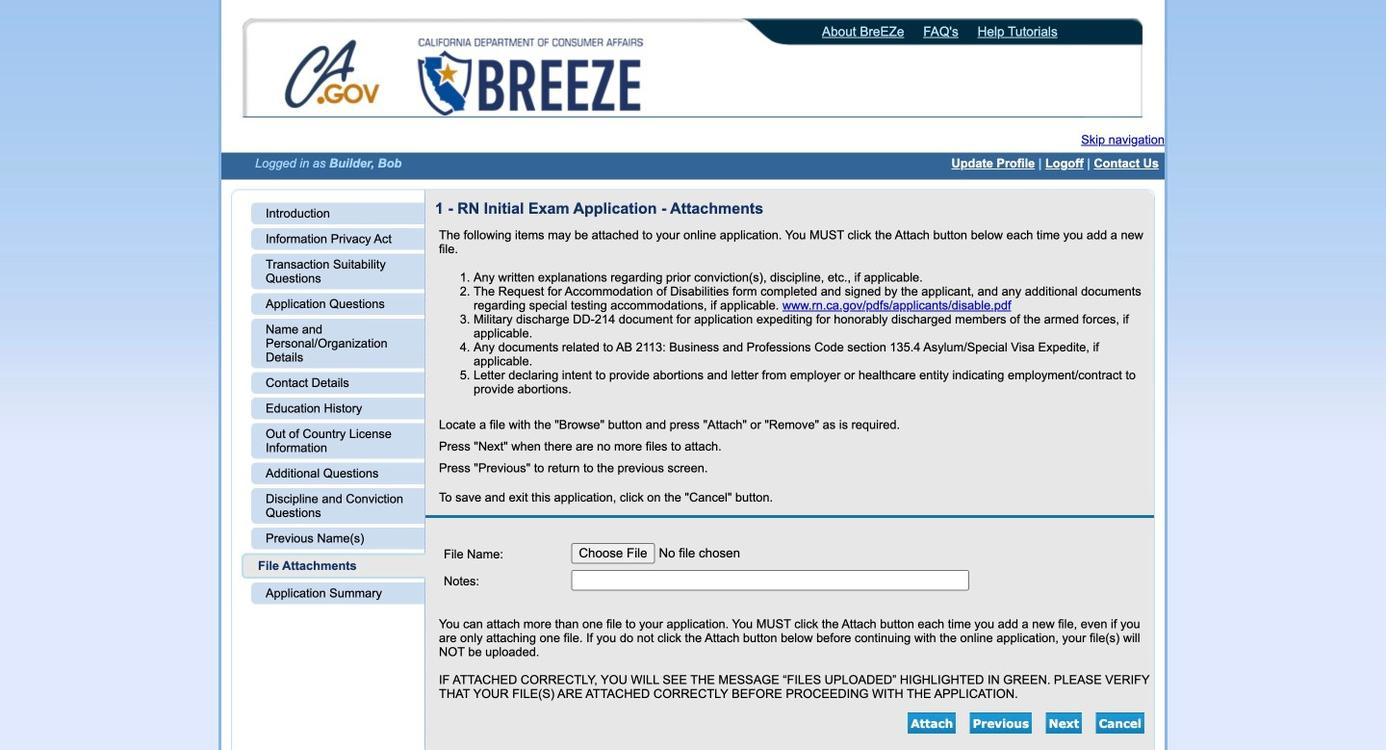 Task type: describe. For each thing, give the bounding box(es) containing it.
ca.gov image
[[284, 39, 382, 114]]



Task type: locate. For each thing, give the bounding box(es) containing it.
None text field
[[571, 570, 970, 591]]

state of california breeze image
[[414, 39, 647, 116]]

None submit
[[908, 713, 956, 734], [970, 713, 1032, 734], [1046, 713, 1083, 734], [1096, 713, 1145, 734], [908, 713, 956, 734], [970, 713, 1032, 734], [1046, 713, 1083, 734], [1096, 713, 1145, 734]]

None file field
[[571, 543, 815, 564]]



